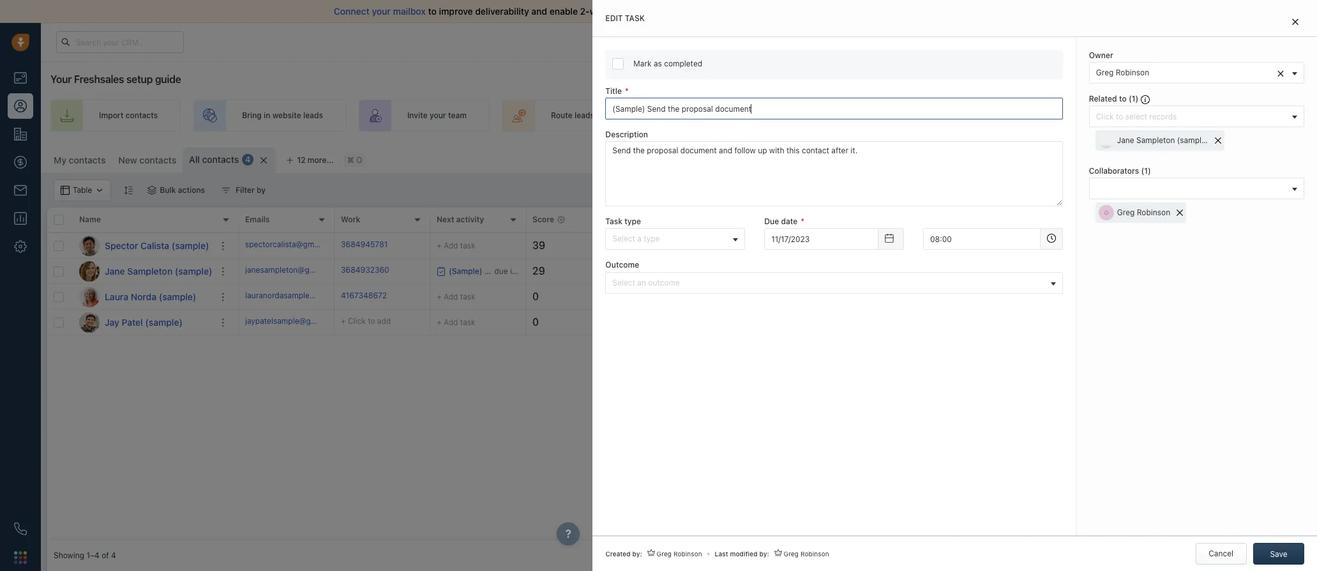Task type: locate. For each thing, give the bounding box(es) containing it.
s image
[[79, 235, 100, 256]]

add inside press space to select this row. "row"
[[444, 241, 458, 250]]

janesampleton@gmail.com 3684932360
[[245, 265, 389, 275]]

12 more... button
[[279, 151, 341, 169]]

0 horizontal spatial sales
[[755, 111, 774, 120]]

1 0 from the top
[[533, 291, 539, 302]]

due
[[765, 217, 779, 226]]

click for 39
[[636, 241, 653, 250]]

0 vertical spatial import contacts
[[99, 111, 158, 120]]

3684932360 link
[[341, 264, 389, 278]]

select a type
[[613, 234, 660, 244]]

0 horizontal spatial (
[[1129, 94, 1132, 104]]

1 horizontal spatial team
[[625, 111, 643, 120]]

1 vertical spatial container_wx8msf4aqz5i3rn1 image
[[728, 241, 737, 250]]

0 horizontal spatial leads
[[303, 111, 323, 120]]

0 vertical spatial container_wx8msf4aqz5i3rn1 image
[[148, 186, 157, 195]]

add
[[665, 241, 679, 250], [665, 266, 679, 276], [665, 292, 679, 301], [377, 316, 391, 326]]

1 horizontal spatial jane sampleton (sample)
[[1118, 136, 1210, 145]]

Search your CRM... text field
[[56, 31, 184, 53]]

2 + add task from the top
[[437, 292, 476, 301]]

Start typing the details about the task… text field
[[606, 141, 1064, 207]]

1 horizontal spatial type
[[644, 234, 660, 244]]

1 horizontal spatial by:
[[760, 550, 770, 558]]

( right collaborators
[[1142, 166, 1145, 176]]

1 vertical spatial of
[[102, 551, 109, 561]]

type right a
[[644, 234, 660, 244]]

0 vertical spatial qualified
[[834, 241, 867, 250]]

1 select from the top
[[613, 234, 636, 244]]

l image
[[79, 287, 100, 307]]

0 horizontal spatial import contacts
[[99, 111, 158, 120]]

2 team from the left
[[625, 111, 643, 120]]

leads right the "website"
[[303, 111, 323, 120]]

j image
[[79, 261, 100, 281], [79, 312, 100, 333]]

of right 1–4
[[102, 551, 109, 561]]

cell
[[1006, 233, 1312, 258], [1006, 259, 1312, 284], [1006, 284, 1312, 309], [622, 310, 718, 335], [718, 310, 814, 335], [814, 310, 910, 335], [910, 310, 1006, 335], [1006, 310, 1312, 335]]

task for lauranordasample@gmail.com
[[460, 292, 476, 301]]

related to ( 1 )
[[1090, 94, 1141, 104]]

connect your mailbox link
[[334, 6, 428, 17]]

emails
[[245, 215, 270, 225]]

in left 21
[[1019, 37, 1025, 46]]

press space to select this row. row containing spector calista (sample)
[[47, 233, 239, 259]]

0 horizontal spatial type
[[625, 217, 641, 226]]

owner
[[747, 215, 770, 225]]

to inside route leads to your team link
[[597, 111, 604, 120]]

1 horizontal spatial your
[[969, 37, 984, 46]]

0 vertical spatial + add task
[[437, 241, 476, 250]]

add
[[1075, 111, 1090, 120], [444, 241, 458, 250], [444, 292, 458, 301], [444, 317, 458, 327]]

name row
[[47, 208, 239, 233]]

0 vertical spatial 1
[[1132, 94, 1136, 104]]

(sample) up widgetz.io (sample) link
[[952, 241, 984, 250]]

add for jaypatelsample@gmail.com
[[444, 317, 458, 327]]

+ click to add down select an outcome
[[629, 292, 679, 301]]

0 horizontal spatial jane
[[105, 265, 125, 276]]

techcave (sample)
[[916, 241, 984, 250]]

task for jaypatelsample@gmail.com
[[460, 317, 476, 327]]

your left freshsales
[[50, 73, 72, 85]]

edit task
[[606, 13, 645, 23]]

row group containing spector calista (sample)
[[47, 233, 239, 335]]

1 vertical spatial your
[[50, 73, 72, 85]]

inc
[[939, 292, 949, 301]]

jane sampleton (sample)
[[1118, 136, 1210, 145], [105, 265, 212, 276]]

0 vertical spatial )
[[1136, 94, 1139, 104]]

score
[[533, 215, 555, 225]]

2 leads from the left
[[575, 111, 595, 120]]

import up the collaborators ( 1 )
[[1150, 153, 1174, 163]]

explore plans link
[[1070, 34, 1133, 50]]

+ click to add up select an outcome
[[629, 266, 679, 276]]

o
[[357, 156, 363, 165]]

0 vertical spatial jane
[[1118, 136, 1135, 145]]

+ click to add down tags
[[629, 241, 679, 250]]

container_wx8msf4aqz5i3rn1 image down 'next'
[[437, 267, 446, 276]]

+ click to add for 0
[[629, 292, 679, 301]]

add down outcome
[[665, 292, 679, 301]]

route leads to your team link
[[503, 100, 666, 132]]

widgetz.io (sample)
[[916, 266, 989, 276]]

last
[[715, 550, 729, 558]]

greg robinson
[[1097, 68, 1150, 77], [1118, 208, 1171, 217], [740, 241, 793, 250], [740, 266, 793, 276], [740, 292, 793, 301], [657, 550, 702, 558], [784, 550, 830, 558]]

1 horizontal spatial 1
[[1145, 166, 1149, 176]]

ends
[[1001, 37, 1017, 46]]

team up description
[[625, 111, 643, 120]]

0 vertical spatial 0
[[533, 291, 539, 302]]

4 up filter by
[[246, 155, 251, 164]]

select inside 'button'
[[613, 234, 636, 244]]

) right related
[[1136, 94, 1139, 104]]

⌘ o
[[347, 156, 363, 165]]

task inside × tab panel
[[625, 13, 645, 23]]

0 horizontal spatial jane sampleton (sample)
[[105, 265, 212, 276]]

your trial ends in 21 days
[[969, 37, 1052, 46]]

spectorcalista@gmail.com
[[245, 239, 340, 249]]

phone element
[[8, 516, 33, 542]]

due date
[[765, 217, 798, 226]]

2 vertical spatial + click to add
[[629, 292, 679, 301]]

1 horizontal spatial sales
[[940, 111, 960, 120]]

0 vertical spatial container_wx8msf4aqz5i3rn1 image
[[222, 186, 231, 195]]

press space to select this row. row containing laura norda (sample)
[[47, 284, 239, 310]]

select down outcome
[[613, 278, 636, 287]]

Title text field
[[606, 98, 1064, 120]]

2 j image from the top
[[79, 312, 100, 333]]

qualified for 39
[[834, 241, 867, 250]]

1 + click to add from the top
[[629, 241, 679, 250]]

0 vertical spatial j image
[[79, 261, 100, 281]]

qualified for 29
[[834, 266, 867, 276]]

0 horizontal spatial import
[[99, 111, 124, 120]]

route leads to your team
[[551, 111, 643, 120]]

owner
[[1090, 50, 1114, 60]]

container_wx8msf4aqz5i3rn1 image left filter
[[222, 186, 231, 195]]

add up outcome
[[665, 266, 679, 276]]

1 vertical spatial qualified
[[834, 266, 867, 276]]

2 select from the top
[[613, 278, 636, 287]]

task
[[625, 13, 645, 23], [460, 241, 476, 250], [460, 292, 476, 301], [460, 317, 476, 327]]

1 horizontal spatial import contacts
[[1150, 153, 1208, 163]]

title
[[606, 86, 622, 96]]

sales left pipeline
[[940, 111, 960, 120]]

1 right collaborators
[[1145, 166, 1149, 176]]

0 for lauranordasample@gmail.com
[[533, 291, 539, 302]]

your for your freshsales setup guide
[[50, 73, 72, 85]]

task inside press space to select this row. "row"
[[460, 241, 476, 250]]

0 horizontal spatial 4
[[111, 551, 116, 561]]

type
[[625, 217, 641, 226], [644, 234, 660, 244]]

your
[[969, 37, 984, 46], [50, 73, 72, 85]]

2 vertical spatial qualified
[[834, 292, 867, 301]]

1 qualified from the top
[[834, 241, 867, 250]]

1 vertical spatial jane sampleton (sample)
[[105, 265, 212, 276]]

jane sampleton (sample) up import contacts button
[[1118, 136, 1210, 145]]

filter by button
[[213, 180, 274, 201]]

sampleton up import contacts button
[[1137, 136, 1176, 145]]

1 row group from the left
[[47, 233, 239, 335]]

sampleton inside × tab panel
[[1137, 136, 1176, 145]]

select left a
[[613, 234, 636, 244]]

2 row group from the left
[[239, 233, 1312, 335]]

1 team from the left
[[448, 111, 467, 120]]

import contacts link
[[50, 100, 181, 132]]

1 right related
[[1132, 94, 1136, 104]]

( right related
[[1129, 94, 1132, 104]]

1 vertical spatial + click to add
[[629, 266, 679, 276]]

your up description
[[606, 111, 623, 120]]

(sample) down spector calista (sample) link
[[175, 265, 212, 276]]

your left trial
[[969, 37, 984, 46]]

0 vertical spatial your
[[969, 37, 984, 46]]

1 horizontal spatial sampleton
[[1137, 136, 1176, 145]]

type up 'select a type'
[[625, 217, 641, 226]]

mark
[[634, 59, 652, 68]]

jane sampleton (sample) down spector calista (sample) link
[[105, 265, 212, 276]]

1 horizontal spatial import
[[1150, 153, 1174, 163]]

0 horizontal spatial your
[[50, 73, 72, 85]]

1 vertical spatial j image
[[79, 312, 100, 333]]

(sample) down the click to select records search field
[[1178, 136, 1210, 145]]

-- text field
[[765, 228, 879, 250]]

to right the route
[[597, 111, 604, 120]]

grid containing 39
[[47, 206, 1312, 540]]

of right sync
[[631, 6, 640, 17]]

container_wx8msf4aqz5i3rn1 image down "sales"
[[728, 241, 737, 250]]

0 vertical spatial type
[[625, 217, 641, 226]]

guide
[[155, 73, 181, 85]]

jaypatelsample@gmail.com
[[245, 316, 343, 326]]

+ add task for jaypatelsample@gmail.com + click to add
[[437, 317, 476, 327]]

connect your mailbox to improve deliverability and enable 2-way sync of email conversations.
[[334, 6, 729, 17]]

container_wx8msf4aqz5i3rn1 image
[[222, 186, 231, 195], [728, 241, 737, 250], [437, 267, 446, 276]]

create sales sequence
[[728, 111, 812, 120]]

sampleton inside press space to select this row. "row"
[[127, 265, 173, 276]]

invite
[[408, 111, 428, 120]]

0 vertical spatial sampleton
[[1137, 136, 1176, 145]]

1 vertical spatial sampleton
[[127, 265, 173, 276]]

0 vertical spatial select
[[613, 234, 636, 244]]

import contacts button
[[1132, 148, 1215, 169]]

0 vertical spatial + click to add
[[629, 241, 679, 250]]

grid
[[47, 206, 1312, 540]]

website
[[273, 111, 301, 120]]

2 sales from the left
[[940, 111, 960, 120]]

select an outcome
[[613, 278, 680, 287]]

click up select an outcome
[[636, 266, 653, 276]]

39
[[533, 240, 546, 251]]

2 vertical spatial container_wx8msf4aqz5i3rn1 image
[[728, 292, 737, 301]]

click down tags
[[636, 241, 653, 250]]

2 qualified from the top
[[834, 266, 867, 276]]

2 0 from the top
[[533, 316, 539, 328]]

to
[[428, 6, 437, 17], [1120, 94, 1127, 104], [597, 111, 604, 120], [656, 241, 663, 250], [656, 266, 663, 276], [656, 292, 663, 301], [368, 316, 375, 326]]

1 + add task from the top
[[437, 241, 476, 250]]

1 vertical spatial + add task
[[437, 292, 476, 301]]

1 horizontal spatial in
[[1019, 37, 1025, 46]]

(sample) right calista
[[172, 240, 209, 251]]

new
[[118, 155, 137, 165]]

(sample) inside spector calista (sample) link
[[172, 240, 209, 251]]

3 + add task from the top
[[437, 317, 476, 327]]

laura norda (sample) link
[[105, 290, 196, 303]]

None text field
[[924, 228, 1041, 250]]

jaypatelsample@gmail.com + click to add
[[245, 316, 391, 326]]

enable
[[550, 6, 578, 17]]

⌘
[[347, 156, 354, 165]]

1 vertical spatial in
[[264, 111, 271, 120]]

import contacts
[[99, 111, 158, 120], [1150, 153, 1208, 163]]

contacts inside button
[[1176, 153, 1208, 163]]

0 horizontal spatial container_wx8msf4aqz5i3rn1 image
[[222, 186, 231, 195]]

of
[[631, 6, 640, 17], [102, 551, 109, 561]]

by: right modified
[[760, 550, 770, 558]]

your freshsales setup guide
[[50, 73, 181, 85]]

sampleton
[[1137, 136, 1176, 145], [127, 265, 173, 276]]

(sample) down the laura norda (sample) link
[[145, 317, 183, 327]]

(sample) down techcave (sample) 'link'
[[957, 266, 989, 276]]

actions
[[178, 185, 205, 195]]

import contacts down the click to select records search field
[[1150, 153, 1208, 163]]

filter by
[[236, 185, 266, 195]]

(sample) down jane sampleton (sample) link
[[159, 291, 196, 302]]

2 vertical spatial + add task
[[437, 317, 476, 327]]

1 horizontal spatial (
[[1142, 166, 1145, 176]]

add right a
[[665, 241, 679, 250]]

j image up l image
[[79, 261, 100, 281]]

0 vertical spatial (
[[1129, 94, 1132, 104]]

1 horizontal spatial of
[[631, 6, 640, 17]]

leads inside route leads to your team link
[[575, 111, 595, 120]]

j image for jane sampleton (sample)
[[79, 261, 100, 281]]

1 vertical spatial container_wx8msf4aqz5i3rn1 image
[[728, 267, 737, 276]]

1 horizontal spatial jane
[[1118, 136, 1135, 145]]

by
[[257, 185, 266, 195]]

as
[[654, 59, 662, 68]]

press space to select this row. row
[[47, 233, 239, 259], [239, 233, 1312, 259], [47, 259, 239, 284], [239, 259, 1312, 284], [47, 284, 239, 310], [239, 284, 1312, 310], [47, 310, 239, 335], [239, 310, 1312, 335]]

team right invite in the left top of the page
[[448, 111, 467, 120]]

my contacts
[[54, 155, 106, 165]]

select inside button
[[613, 278, 636, 287]]

2 horizontal spatial container_wx8msf4aqz5i3rn1 image
[[728, 241, 737, 250]]

0 vertical spatial 4
[[246, 155, 251, 164]]

next activity
[[437, 215, 484, 225]]

0 vertical spatial of
[[631, 6, 640, 17]]

1 horizontal spatial 4
[[246, 155, 251, 164]]

container_wx8msf4aqz5i3rn1 image inside filter by 'button'
[[222, 186, 231, 195]]

row group
[[47, 233, 239, 335], [239, 233, 1312, 335]]

1 leads from the left
[[303, 111, 323, 120]]

1 vertical spatial type
[[644, 234, 660, 244]]

sampleton up laura norda (sample)
[[127, 265, 173, 276]]

import down your freshsales setup guide
[[99, 111, 124, 120]]

1 horizontal spatial )
[[1149, 166, 1152, 176]]

2 vertical spatial container_wx8msf4aqz5i3rn1 image
[[437, 267, 446, 276]]

1 vertical spatial 0
[[533, 316, 539, 328]]

click down select an outcome
[[636, 292, 653, 301]]

select for select a type
[[613, 234, 636, 244]]

conversations.
[[667, 6, 729, 17]]

by: right created
[[633, 550, 642, 558]]

jane up the collaborators ( 1 )
[[1118, 136, 1135, 145]]

0 horizontal spatial team
[[448, 111, 467, 120]]

29
[[533, 265, 545, 277]]

1 vertical spatial select
[[613, 278, 636, 287]]

to down outcome
[[656, 292, 663, 301]]

import
[[99, 111, 124, 120], [1150, 153, 1174, 163]]

2 + click to add from the top
[[629, 266, 679, 276]]

next
[[437, 215, 454, 225]]

jane up laura on the left of the page
[[105, 265, 125, 276]]

jaypatelsample@gmail.com link
[[245, 316, 343, 329]]

j image left 'jay'
[[79, 312, 100, 333]]

sales right create at the top of page
[[755, 111, 774, 120]]

leads right the route
[[575, 111, 595, 120]]

1 j image from the top
[[79, 261, 100, 281]]

cancel
[[1209, 549, 1234, 558]]

4 right 1–4
[[111, 551, 116, 561]]

container_wx8msf4aqz5i3rn1 image inside press space to select this row. "row"
[[728, 267, 737, 276]]

12 more...
[[297, 155, 334, 165]]

set up your sales pipeline
[[896, 111, 991, 120]]

+ add task inside press space to select this row. "row"
[[437, 241, 476, 250]]

) right collaborators
[[1149, 166, 1152, 176]]

0 horizontal spatial by:
[[633, 550, 642, 558]]

3 + click to add from the top
[[629, 292, 679, 301]]

0 horizontal spatial sampleton
[[127, 265, 173, 276]]

contacts
[[126, 111, 158, 120], [1176, 153, 1208, 163], [202, 154, 239, 165], [69, 155, 106, 165], [140, 155, 176, 165]]

1 vertical spatial import
[[1150, 153, 1174, 163]]

container_wx8msf4aqz5i3rn1 image
[[148, 186, 157, 195], [728, 267, 737, 276], [728, 292, 737, 301]]

0 horizontal spatial 1
[[1132, 94, 1136, 104]]

bring in website leads link
[[194, 100, 346, 132]]

name
[[79, 215, 101, 225]]

(sample)
[[1178, 136, 1210, 145], [172, 240, 209, 251], [952, 241, 984, 250], [175, 265, 212, 276], [957, 266, 989, 276], [159, 291, 196, 302], [952, 292, 983, 301], [145, 317, 183, 327]]

add for lauranordasample@gmail.com
[[444, 292, 458, 301]]

to right related
[[1120, 94, 1127, 104]]

2-
[[580, 6, 590, 17]]

import inside button
[[1150, 153, 1174, 163]]

click for 29
[[636, 266, 653, 276]]

1 horizontal spatial leads
[[575, 111, 595, 120]]

in right bring
[[264, 111, 271, 120]]

import contacts down setup
[[99, 111, 158, 120]]

set
[[896, 111, 908, 120]]

team inside invite your team link
[[448, 111, 467, 120]]

contacts down the click to select records search field
[[1176, 153, 1208, 163]]

1 vertical spatial import contacts
[[1150, 153, 1208, 163]]

0 vertical spatial jane sampleton (sample)
[[1118, 136, 1210, 145]]



Task type: describe. For each thing, give the bounding box(es) containing it.
container_wx8msf4aqz5i3rn1 image for 0
[[728, 292, 737, 301]]

bulk actions
[[160, 185, 205, 195]]

1 by: from the left
[[633, 550, 642, 558]]

click down 4167348672 link
[[348, 316, 366, 326]]

press space to select this row. row containing 29
[[239, 259, 1312, 284]]

container_wx8msf4aqz5i3rn1 image inside bulk actions button
[[148, 186, 157, 195]]

sequence
[[776, 111, 812, 120]]

and
[[532, 6, 548, 17]]

select an outcome button
[[606, 272, 1064, 294]]

add down 4167348672 link
[[377, 316, 391, 326]]

1 sales from the left
[[755, 111, 774, 120]]

(sample) inside jane sampleton (sample) link
[[175, 265, 212, 276]]

days
[[1037, 37, 1052, 46]]

add for 29
[[665, 266, 679, 276]]

save button
[[1254, 543, 1305, 565]]

modified
[[730, 550, 758, 558]]

your for your trial ends in 21 days
[[969, 37, 984, 46]]

jane sampleton (sample) inside × tab panel
[[1118, 136, 1210, 145]]

create
[[728, 111, 752, 120]]

task for spectorcalista@gmail.com
[[460, 241, 476, 250]]

Click to select records search field
[[1094, 110, 1289, 123]]

× tab panel
[[593, 0, 1318, 571]]

jay patel (sample) link
[[105, 316, 183, 329]]

showing 1–4 of 4
[[54, 551, 116, 561]]

add deal link
[[1027, 100, 1131, 132]]

0 horizontal spatial of
[[102, 551, 109, 561]]

spectorcalista@gmail.com 3684945781
[[245, 239, 388, 249]]

none text field inside × tab panel
[[924, 228, 1041, 250]]

jane sampleton (sample) link
[[105, 265, 212, 278]]

cancel button
[[1196, 543, 1247, 565]]

1 horizontal spatial container_wx8msf4aqz5i3rn1 image
[[437, 267, 446, 276]]

task type
[[606, 217, 641, 226]]

lauranordasample@gmail.com link
[[245, 290, 354, 304]]

(sample) inside the laura norda (sample) link
[[159, 291, 196, 302]]

to up outcome
[[656, 266, 663, 276]]

row group containing 39
[[239, 233, 1312, 335]]

up
[[910, 111, 920, 120]]

0 horizontal spatial )
[[1136, 94, 1139, 104]]

import contacts inside import contacts link
[[99, 111, 158, 120]]

phone image
[[14, 523, 27, 535]]

your right up
[[922, 111, 938, 120]]

container_wx8msf4aqz5i3rn1 image for greg robinson
[[728, 241, 737, 250]]

0 vertical spatial in
[[1019, 37, 1025, 46]]

last modified by:
[[715, 550, 770, 558]]

janesampleton@gmail.com link
[[245, 264, 342, 278]]

all contacts link
[[189, 153, 239, 166]]

team inside route leads to your team link
[[625, 111, 643, 120]]

patel
[[122, 317, 143, 327]]

your left mailbox
[[372, 6, 391, 17]]

add deal
[[1075, 111, 1108, 120]]

1 vertical spatial 1
[[1145, 166, 1149, 176]]

all
[[189, 154, 200, 165]]

0 vertical spatial import
[[99, 111, 124, 120]]

3 qualified from the top
[[834, 292, 867, 301]]

setup
[[126, 73, 153, 85]]

to right mailbox
[[428, 6, 437, 17]]

a
[[638, 234, 642, 244]]

close image
[[1293, 18, 1299, 26]]

improve
[[439, 6, 473, 17]]

spector calista (sample)
[[105, 240, 209, 251]]

acme
[[916, 292, 936, 301]]

(sample) inside × tab panel
[[1178, 136, 1210, 145]]

container_wx8msf4aqz5i3rn1 image for 29
[[728, 267, 737, 276]]

widgetz.io (sample) link
[[916, 266, 989, 276]]

your right invite in the left top of the page
[[430, 111, 446, 120]]

email
[[642, 6, 665, 17]]

explore
[[1077, 37, 1104, 46]]

leads inside bring in website leads link
[[303, 111, 323, 120]]

add for spectorcalista@gmail.com
[[444, 241, 458, 250]]

contacts down setup
[[126, 111, 158, 120]]

to right a
[[656, 241, 663, 250]]

norda
[[131, 291, 157, 302]]

new contacts
[[118, 155, 176, 165]]

janesampleton@gmail.com
[[245, 265, 342, 275]]

sync
[[609, 6, 629, 17]]

explore plans
[[1077, 37, 1126, 46]]

spectorcalista@gmail.com link
[[245, 239, 340, 252]]

press space to select this row. row containing jane sampleton (sample)
[[47, 259, 239, 284]]

lauranordasample@gmail.com
[[245, 291, 354, 300]]

laura norda (sample)
[[105, 291, 196, 302]]

sales
[[724, 215, 745, 225]]

customize
[[1058, 153, 1097, 163]]

activity
[[457, 215, 484, 225]]

3684945781 link
[[341, 239, 388, 252]]

way
[[590, 6, 607, 17]]

widgetz.io
[[916, 266, 955, 276]]

invite your team
[[408, 111, 467, 120]]

to down 4167348672 link
[[368, 316, 375, 326]]

all contacts 4
[[189, 154, 251, 165]]

outcome
[[649, 278, 680, 287]]

select for select an outcome
[[613, 278, 636, 287]]

to inside × tab panel
[[1120, 94, 1127, 104]]

jay
[[105, 317, 119, 327]]

1 vertical spatial )
[[1149, 166, 1152, 176]]

1 vertical spatial (
[[1142, 166, 1145, 176]]

bring in website leads
[[242, 111, 323, 120]]

press space to select this row. row containing jay patel (sample)
[[47, 310, 239, 335]]

add for 0
[[665, 292, 679, 301]]

contacts right all
[[202, 154, 239, 165]]

× dialog
[[593, 0, 1318, 571]]

invite your team link
[[359, 100, 490, 132]]

create sales sequence link
[[679, 100, 835, 132]]

spector
[[105, 240, 138, 251]]

+ click to add for 29
[[629, 266, 679, 276]]

4 inside all contacts 4
[[246, 155, 251, 164]]

0 for jaypatelsample@gmail.com
[[533, 316, 539, 328]]

customize table button
[[1037, 148, 1126, 169]]

1 vertical spatial jane
[[105, 265, 125, 276]]

2 by: from the left
[[760, 550, 770, 558]]

j image for jay patel (sample)
[[79, 312, 100, 333]]

work
[[341, 215, 361, 225]]

container_wx8msf4aqz5i3rn1 image for filter by
[[222, 186, 231, 195]]

0 horizontal spatial in
[[264, 111, 271, 120]]

collaborators ( 1 )
[[1090, 166, 1152, 176]]

contacts right my
[[69, 155, 106, 165]]

save
[[1271, 549, 1288, 559]]

add for 39
[[665, 241, 679, 250]]

filter
[[236, 185, 255, 195]]

trial
[[986, 37, 999, 46]]

select a type button
[[606, 228, 746, 250]]

contacts right new
[[140, 155, 176, 165]]

pipeline
[[962, 111, 991, 120]]

+ click to add for 39
[[629, 241, 679, 250]]

12
[[297, 155, 306, 165]]

import contacts inside import contacts button
[[1150, 153, 1208, 163]]

route
[[551, 111, 573, 120]]

press space to select this row. row containing 39
[[239, 233, 1312, 259]]

freshworks switcher image
[[14, 551, 27, 564]]

type inside 'button'
[[644, 234, 660, 244]]

3684932360
[[341, 265, 389, 275]]

+ add task for spectorcalista@gmail.com 3684945781
[[437, 241, 476, 250]]

more...
[[308, 155, 334, 165]]

click for 0
[[636, 292, 653, 301]]

my
[[54, 155, 66, 165]]

acme inc (sample) link
[[916, 292, 983, 301]]

jay patel (sample)
[[105, 317, 183, 327]]

×
[[1278, 65, 1285, 80]]

1 vertical spatial 4
[[111, 551, 116, 561]]

customize table
[[1058, 153, 1118, 163]]

jane inside × tab panel
[[1118, 136, 1135, 145]]

(sample) inside jay patel (sample) link
[[145, 317, 183, 327]]

(sample) right inc
[[952, 292, 983, 301]]

description
[[606, 130, 648, 139]]

1–4
[[87, 551, 100, 561]]



Task type: vqa. For each thing, say whether or not it's contained in the screenshot.
Due
yes



